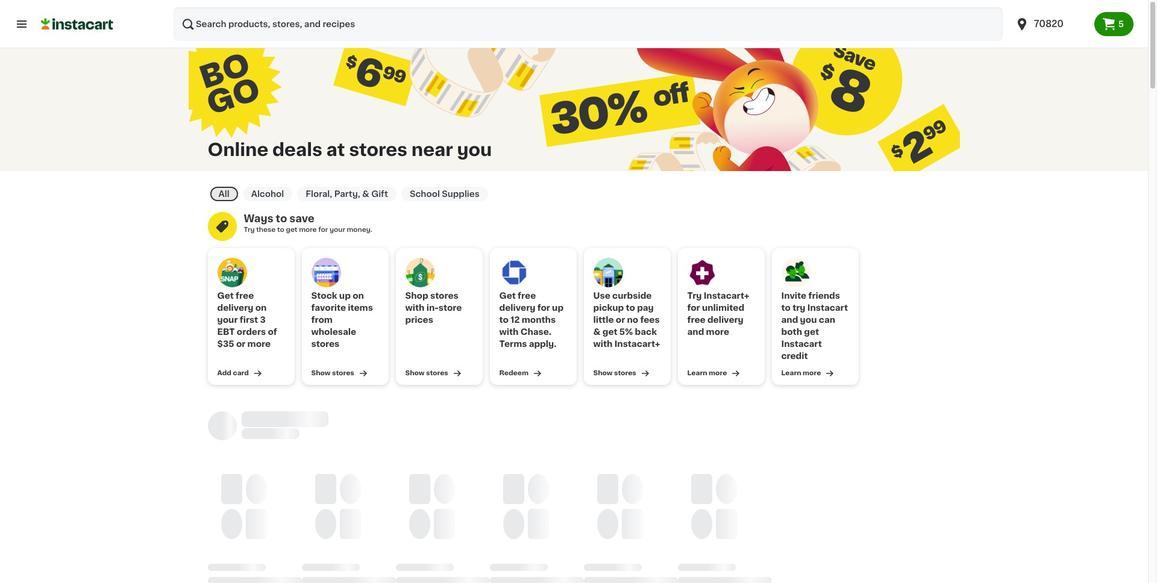 Task type: vqa. For each thing, say whether or not it's contained in the screenshot.
topmost instacart+
yes



Task type: describe. For each thing, give the bounding box(es) containing it.
3
[[260, 316, 266, 324]]

up inside get free delivery for up to 12 months with chase. terms apply.
[[552, 304, 564, 312]]

get inside ways to save try these to get more for your money.
[[286, 227, 298, 233]]

school
[[410, 190, 440, 198]]

5 button
[[1095, 12, 1134, 36]]

instacart logo image
[[41, 17, 113, 31]]

at
[[327, 141, 345, 158]]

credit
[[782, 352, 808, 361]]

favorite
[[311, 304, 346, 312]]

to left save
[[276, 214, 287, 224]]

ways to save try these to get more for your money.
[[244, 214, 373, 233]]

online deals at stores near you main content
[[0, 0, 1149, 584]]

prices
[[405, 316, 433, 324]]

more inside try instacart+ for unlimited free delivery and more
[[706, 328, 730, 336]]

savings education cards icon image
[[208, 212, 237, 241]]

to inside get free delivery for up to 12 months with chase. terms apply.
[[500, 316, 509, 324]]

show for stock up on favorite items from wholesale stores
[[311, 370, 331, 377]]

delivery for first
[[217, 304, 254, 312]]

show stores for shop stores with in-store prices
[[405, 370, 448, 377]]

all link
[[210, 187, 238, 201]]

try
[[793, 304, 806, 312]]

12
[[511, 316, 520, 324]]

items
[[348, 304, 373, 312]]

with inside use curbside pickup to pay little or no fees & get 5% back with instacart+
[[594, 340, 613, 348]]

up inside stock up on favorite items from wholesale stores
[[339, 292, 351, 300]]

for inside ways to save try these to get more for your money.
[[319, 227, 328, 233]]

no
[[627, 316, 639, 324]]

1 70820 button from the left
[[1008, 7, 1095, 41]]

stores inside the shop stores with in-store prices
[[430, 292, 459, 300]]

ways
[[244, 214, 274, 224]]

months
[[522, 316, 556, 324]]

delivery for to
[[500, 304, 536, 312]]

on inside get free delivery on your first 3 ebt orders of $35 or more
[[255, 304, 267, 312]]

learn for invite friends to try instacart and you can both get instacart credit
[[782, 370, 802, 377]]

back
[[635, 328, 657, 336]]

0 vertical spatial &
[[362, 190, 369, 198]]

online deals at stores near you
[[208, 141, 492, 158]]

stock
[[311, 292, 337, 300]]

more down try instacart+ for unlimited free delivery and more
[[709, 370, 727, 377]]

to inside invite friends to try instacart and you can both get instacart credit
[[782, 304, 791, 312]]

all
[[219, 190, 230, 198]]

on inside stock up on favorite items from wholesale stores
[[353, 292, 364, 300]]

learn for try instacart+ for unlimited free delivery and more
[[688, 370, 708, 377]]

5
[[1119, 20, 1124, 28]]

get for get free delivery on your first 3 ebt orders of $35 or more
[[217, 292, 234, 300]]

add card
[[217, 370, 249, 377]]

more inside ways to save try these to get more for your money.
[[299, 227, 317, 233]]

floral,
[[306, 190, 332, 198]]

apply.
[[529, 340, 557, 348]]

free for for
[[518, 292, 536, 300]]

$35
[[217, 340, 234, 348]]

and inside invite friends to try instacart and you can both get instacart credit
[[782, 316, 798, 324]]

try instacart+ for unlimited free delivery and more
[[688, 292, 750, 336]]

shop
[[405, 292, 429, 300]]

supplies
[[442, 190, 480, 198]]

from
[[311, 316, 333, 324]]

invite
[[782, 292, 807, 300]]

use curbside pickup to pay little or no fees & get 5% back with instacart+
[[594, 292, 660, 348]]

get free delivery on your first 3 ebt orders of $35 or more
[[217, 292, 277, 348]]

70820
[[1034, 19, 1064, 28]]

learn more for invite friends to try instacart and you can both get instacart credit
[[782, 370, 821, 377]]

shop stores with in-store prices
[[405, 292, 462, 324]]

get inside invite friends to try instacart and you can both get instacart credit
[[804, 328, 819, 336]]

for inside try instacart+ for unlimited free delivery and more
[[688, 304, 700, 312]]

school supplies
[[410, 190, 480, 198]]

first
[[240, 316, 258, 324]]



Task type: locate. For each thing, give the bounding box(es) containing it.
2 get from the left
[[500, 292, 516, 300]]

more inside get free delivery on your first 3 ebt orders of $35 or more
[[248, 340, 271, 348]]

learn
[[688, 370, 708, 377], [782, 370, 802, 377]]

2 learn more from the left
[[782, 370, 821, 377]]

instacart+ up unlimited
[[704, 292, 750, 300]]

and down unlimited
[[688, 328, 704, 336]]

of
[[268, 328, 277, 336]]

instacart
[[808, 304, 848, 312], [782, 340, 822, 348]]

fees
[[641, 316, 660, 324]]

save
[[290, 214, 315, 224]]

2 horizontal spatial for
[[688, 304, 700, 312]]

school supplies link
[[401, 187, 488, 201]]

to right these on the left top
[[277, 227, 284, 233]]

money.
[[347, 227, 373, 233]]

free
[[236, 292, 254, 300], [518, 292, 536, 300], [688, 316, 706, 324]]

with inside get free delivery for up to 12 months with chase. terms apply.
[[500, 328, 519, 336]]

1 horizontal spatial and
[[782, 316, 798, 324]]

show
[[311, 370, 331, 377], [405, 370, 425, 377], [594, 370, 613, 377]]

alcohol link
[[243, 187, 293, 201]]

more
[[299, 227, 317, 233], [706, 328, 730, 336], [248, 340, 271, 348], [709, 370, 727, 377], [803, 370, 821, 377]]

&
[[362, 190, 369, 198], [594, 328, 601, 336]]

with down the 'little'
[[594, 340, 613, 348]]

for down 'floral,'
[[319, 227, 328, 233]]

get
[[217, 292, 234, 300], [500, 292, 516, 300]]

1 vertical spatial your
[[217, 316, 238, 324]]

add
[[217, 370, 231, 377]]

for inside get free delivery for up to 12 months with chase. terms apply.
[[538, 304, 550, 312]]

1 vertical spatial instacart+
[[615, 340, 660, 348]]

delivery
[[217, 304, 254, 312], [500, 304, 536, 312], [708, 316, 744, 324]]

show for use curbside pickup to pay little or no fees & get 5% back with instacart+
[[594, 370, 613, 377]]

2 horizontal spatial delivery
[[708, 316, 744, 324]]

show stores down wholesale
[[311, 370, 354, 377]]

more down 'orders'
[[248, 340, 271, 348]]

0 horizontal spatial up
[[339, 292, 351, 300]]

1 horizontal spatial on
[[353, 292, 364, 300]]

1 vertical spatial and
[[688, 328, 704, 336]]

2 horizontal spatial free
[[688, 316, 706, 324]]

0 horizontal spatial try
[[244, 227, 255, 233]]

both
[[782, 328, 803, 336]]

free up 12
[[518, 292, 536, 300]]

0 vertical spatial your
[[330, 227, 345, 233]]

0 horizontal spatial show stores
[[311, 370, 354, 377]]

get
[[286, 227, 298, 233], [603, 328, 618, 336], [804, 328, 819, 336]]

0 horizontal spatial delivery
[[217, 304, 254, 312]]

show down wholesale
[[311, 370, 331, 377]]

delivery up first at the left bottom
[[217, 304, 254, 312]]

1 learn from the left
[[688, 370, 708, 377]]

redeem
[[500, 370, 529, 377]]

3 show stores from the left
[[594, 370, 637, 377]]

1 horizontal spatial or
[[616, 316, 625, 324]]

party,
[[334, 190, 360, 198]]

1 horizontal spatial your
[[330, 227, 345, 233]]

1 horizontal spatial try
[[688, 292, 702, 300]]

pickup
[[594, 304, 624, 312]]

1 show stores from the left
[[311, 370, 354, 377]]

1 horizontal spatial show
[[405, 370, 425, 377]]

1 horizontal spatial with
[[500, 328, 519, 336]]

1 show from the left
[[311, 370, 331, 377]]

0 horizontal spatial get
[[217, 292, 234, 300]]

1 horizontal spatial get
[[500, 292, 516, 300]]

ebt
[[217, 328, 235, 336]]

1 horizontal spatial instacart+
[[704, 292, 750, 300]]

unlimited
[[702, 304, 745, 312]]

instacart up the credit
[[782, 340, 822, 348]]

try inside try instacart+ for unlimited free delivery and more
[[688, 292, 702, 300]]

0 horizontal spatial &
[[362, 190, 369, 198]]

stock up on favorite items from wholesale stores
[[311, 292, 373, 348]]

to left try
[[782, 304, 791, 312]]

your inside ways to save try these to get more for your money.
[[330, 227, 345, 233]]

to left 12
[[500, 316, 509, 324]]

for
[[319, 227, 328, 233], [538, 304, 550, 312], [688, 304, 700, 312]]

1 vertical spatial on
[[255, 304, 267, 312]]

your left the money. in the top of the page
[[330, 227, 345, 233]]

get inside get free delivery on your first 3 ebt orders of $35 or more
[[217, 292, 234, 300]]

2 show from the left
[[405, 370, 425, 377]]

wholesale
[[311, 328, 356, 336]]

your inside get free delivery on your first 3 ebt orders of $35 or more
[[217, 316, 238, 324]]

2 learn from the left
[[782, 370, 802, 377]]

& left gift
[[362, 190, 369, 198]]

up
[[339, 292, 351, 300], [552, 304, 564, 312]]

2 show stores from the left
[[405, 370, 448, 377]]

70820 button
[[1008, 7, 1095, 41], [1015, 7, 1088, 41]]

or inside get free delivery on your first 3 ebt orders of $35 or more
[[236, 340, 246, 348]]

0 vertical spatial instacart+
[[704, 292, 750, 300]]

show down prices
[[405, 370, 425, 377]]

instacart+ inside try instacart+ for unlimited free delivery and more
[[704, 292, 750, 300]]

you right near
[[457, 141, 492, 158]]

little
[[594, 316, 614, 324]]

stores
[[349, 141, 408, 158], [430, 292, 459, 300], [311, 340, 340, 348], [332, 370, 354, 377], [426, 370, 448, 377], [614, 370, 637, 377]]

1 horizontal spatial you
[[800, 316, 817, 324]]

0 horizontal spatial learn
[[688, 370, 708, 377]]

on
[[353, 292, 364, 300], [255, 304, 267, 312]]

0 horizontal spatial on
[[255, 304, 267, 312]]

show stores down 5%
[[594, 370, 637, 377]]

with down shop
[[405, 304, 425, 312]]

show stores for stock up on favorite items from wholesale stores
[[311, 370, 354, 377]]

invite friends to try instacart and you can both get instacart credit
[[782, 292, 848, 361]]

delivery inside get free delivery for up to 12 months with chase. terms apply.
[[500, 304, 536, 312]]

show down the 'little'
[[594, 370, 613, 377]]

to inside use curbside pickup to pay little or no fees & get 5% back with instacart+
[[626, 304, 635, 312]]

1 vertical spatial you
[[800, 316, 817, 324]]

show stores
[[311, 370, 354, 377], [405, 370, 448, 377], [594, 370, 637, 377]]

your up ebt
[[217, 316, 238, 324]]

or inside use curbside pickup to pay little or no fees & get 5% back with instacart+
[[616, 316, 625, 324]]

up up months
[[552, 304, 564, 312]]

for left unlimited
[[688, 304, 700, 312]]

2 vertical spatial with
[[594, 340, 613, 348]]

1 vertical spatial with
[[500, 328, 519, 336]]

free up first at the left bottom
[[236, 292, 254, 300]]

on up "3"
[[255, 304, 267, 312]]

floral, party, & gift
[[306, 190, 388, 198]]

near
[[412, 141, 453, 158]]

get up ebt
[[217, 292, 234, 300]]

1 horizontal spatial delivery
[[500, 304, 536, 312]]

2 70820 button from the left
[[1015, 7, 1088, 41]]

get up 12
[[500, 292, 516, 300]]

store
[[439, 304, 462, 312]]

1 horizontal spatial free
[[518, 292, 536, 300]]

show stores down prices
[[405, 370, 448, 377]]

more down save
[[299, 227, 317, 233]]

1 vertical spatial &
[[594, 328, 601, 336]]

1 horizontal spatial learn more
[[782, 370, 821, 377]]

0 horizontal spatial with
[[405, 304, 425, 312]]

curbside
[[613, 292, 652, 300]]

free down unlimited
[[688, 316, 706, 324]]

0 horizontal spatial you
[[457, 141, 492, 158]]

0 vertical spatial with
[[405, 304, 425, 312]]

chase.
[[521, 328, 552, 336]]

1 vertical spatial or
[[236, 340, 246, 348]]

instacart up can
[[808, 304, 848, 312]]

instacart+ inside use curbside pickup to pay little or no fees & get 5% back with instacart+
[[615, 340, 660, 348]]

free inside get free delivery on your first 3 ebt orders of $35 or more
[[236, 292, 254, 300]]

more down the credit
[[803, 370, 821, 377]]

instacart+ down back
[[615, 340, 660, 348]]

show stores for use curbside pickup to pay little or no fees & get 5% back with instacart+
[[594, 370, 637, 377]]

1 horizontal spatial up
[[552, 304, 564, 312]]

in-
[[427, 304, 439, 312]]

with inside the shop stores with in-store prices
[[405, 304, 425, 312]]

1 get from the left
[[217, 292, 234, 300]]

try
[[244, 227, 255, 233], [688, 292, 702, 300]]

2 horizontal spatial get
[[804, 328, 819, 336]]

1 horizontal spatial for
[[538, 304, 550, 312]]

1 vertical spatial try
[[688, 292, 702, 300]]

instacart+
[[704, 292, 750, 300], [615, 340, 660, 348]]

with
[[405, 304, 425, 312], [500, 328, 519, 336], [594, 340, 613, 348]]

get inside use curbside pickup to pay little or no fees & get 5% back with instacart+
[[603, 328, 618, 336]]

free inside get free delivery for up to 12 months with chase. terms apply.
[[518, 292, 536, 300]]

0 horizontal spatial for
[[319, 227, 328, 233]]

you down try
[[800, 316, 817, 324]]

or left the no
[[616, 316, 625, 324]]

you inside invite friends to try instacart and you can both get instacart credit
[[800, 316, 817, 324]]

and
[[782, 316, 798, 324], [688, 328, 704, 336]]

orders
[[237, 328, 266, 336]]

0 vertical spatial you
[[457, 141, 492, 158]]

0 vertical spatial and
[[782, 316, 798, 324]]

for up months
[[538, 304, 550, 312]]

0 horizontal spatial instacart+
[[615, 340, 660, 348]]

0 vertical spatial or
[[616, 316, 625, 324]]

3 show from the left
[[594, 370, 613, 377]]

online
[[208, 141, 268, 158]]

Search field
[[174, 7, 1003, 41]]

delivery up 12
[[500, 304, 536, 312]]

2 horizontal spatial show stores
[[594, 370, 637, 377]]

or
[[616, 316, 625, 324], [236, 340, 246, 348]]

1 horizontal spatial learn
[[782, 370, 802, 377]]

on up items at bottom
[[353, 292, 364, 300]]

1 learn more from the left
[[688, 370, 727, 377]]

can
[[819, 316, 836, 324]]

0 vertical spatial instacart
[[808, 304, 848, 312]]

0 horizontal spatial show
[[311, 370, 331, 377]]

up up items at bottom
[[339, 292, 351, 300]]

get down the 'little'
[[603, 328, 618, 336]]

alcohol
[[251, 190, 284, 198]]

& down the 'little'
[[594, 328, 601, 336]]

0 horizontal spatial or
[[236, 340, 246, 348]]

1 horizontal spatial get
[[603, 328, 618, 336]]

0 vertical spatial try
[[244, 227, 255, 233]]

get for get free delivery for up to 12 months with chase. terms apply.
[[500, 292, 516, 300]]

delivery inside try instacart+ for unlimited free delivery and more
[[708, 316, 744, 324]]

1 vertical spatial up
[[552, 304, 564, 312]]

to down curbside
[[626, 304, 635, 312]]

get down can
[[804, 328, 819, 336]]

delivery down unlimited
[[708, 316, 744, 324]]

1 horizontal spatial show stores
[[405, 370, 448, 377]]

and up the both
[[782, 316, 798, 324]]

1 vertical spatial instacart
[[782, 340, 822, 348]]

0 horizontal spatial learn more
[[688, 370, 727, 377]]

gift
[[372, 190, 388, 198]]

with up the terms
[[500, 328, 519, 336]]

1 horizontal spatial &
[[594, 328, 601, 336]]

more down unlimited
[[706, 328, 730, 336]]

your
[[330, 227, 345, 233], [217, 316, 238, 324]]

get down save
[[286, 227, 298, 233]]

free inside try instacart+ for unlimited free delivery and more
[[688, 316, 706, 324]]

deals
[[273, 141, 322, 158]]

try inside ways to save try these to get more for your money.
[[244, 227, 255, 233]]

and inside try instacart+ for unlimited free delivery and more
[[688, 328, 704, 336]]

2 horizontal spatial show
[[594, 370, 613, 377]]

0 vertical spatial up
[[339, 292, 351, 300]]

show for shop stores with in-store prices
[[405, 370, 425, 377]]

stores inside stock up on favorite items from wholesale stores
[[311, 340, 340, 348]]

card
[[233, 370, 249, 377]]

friends
[[809, 292, 840, 300]]

5%
[[620, 328, 633, 336]]

pay
[[637, 304, 654, 312]]

or right $35 on the bottom left
[[236, 340, 246, 348]]

free for on
[[236, 292, 254, 300]]

0 horizontal spatial and
[[688, 328, 704, 336]]

floral, party, & gift link
[[297, 187, 397, 201]]

get free delivery for up to 12 months with chase. terms apply.
[[500, 292, 564, 348]]

terms
[[500, 340, 527, 348]]

2 horizontal spatial with
[[594, 340, 613, 348]]

learn more
[[688, 370, 727, 377], [782, 370, 821, 377]]

& inside use curbside pickup to pay little or no fees & get 5% back with instacart+
[[594, 328, 601, 336]]

delivery inside get free delivery on your first 3 ebt orders of $35 or more
[[217, 304, 254, 312]]

these
[[256, 227, 276, 233]]

0 horizontal spatial get
[[286, 227, 298, 233]]

learn more for try instacart+ for unlimited free delivery and more
[[688, 370, 727, 377]]

0 horizontal spatial free
[[236, 292, 254, 300]]

you
[[457, 141, 492, 158], [800, 316, 817, 324]]

use
[[594, 292, 611, 300]]

0 vertical spatial on
[[353, 292, 364, 300]]

get inside get free delivery for up to 12 months with chase. terms apply.
[[500, 292, 516, 300]]

0 horizontal spatial your
[[217, 316, 238, 324]]

None search field
[[174, 7, 1003, 41]]

to
[[276, 214, 287, 224], [277, 227, 284, 233], [626, 304, 635, 312], [782, 304, 791, 312], [500, 316, 509, 324]]



